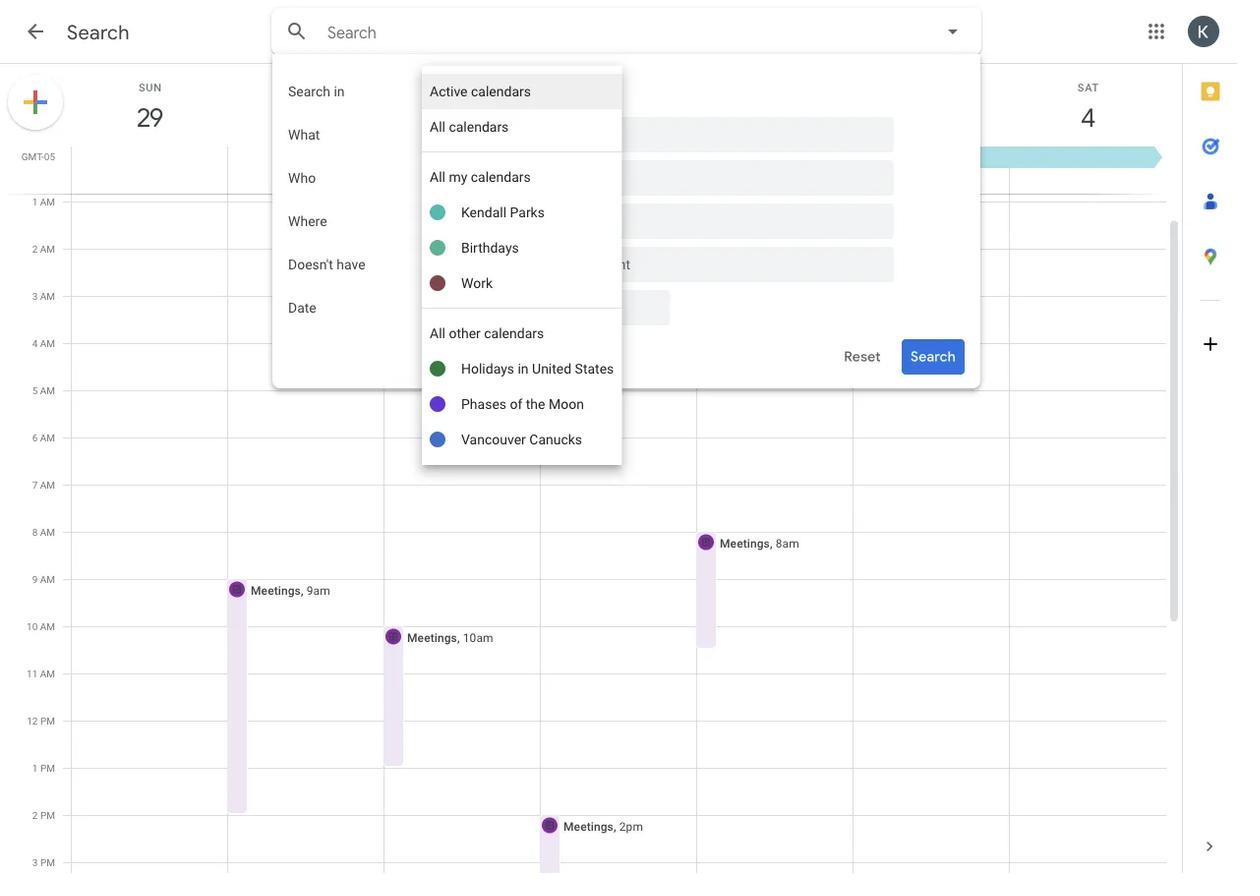Task type: vqa. For each thing, say whether or not it's contained in the screenshot.
Anyone can See all event details
no



Task type: locate. For each thing, give the bounding box(es) containing it.
1 2 from the top
[[32, 243, 38, 255]]

1 vertical spatial 1
[[32, 763, 38, 774]]

pm up 2 pm
[[40, 763, 55, 774]]

, left 10am at the left of the page
[[458, 631, 460, 645]]

1 pm from the top
[[40, 715, 55, 727]]

am down the 05
[[40, 196, 55, 208]]

1 vertical spatial search
[[288, 83, 331, 99]]

meetings , 8am
[[720, 537, 800, 551]]

3 am from the top
[[40, 290, 55, 302]]

29 link
[[127, 95, 173, 141]]

1 1 from the top
[[32, 196, 38, 208]]

10 am from the top
[[40, 621, 55, 633]]

all other calendars
[[430, 325, 544, 341]]

0 horizontal spatial search
[[67, 20, 130, 45]]

row containing meetings
[[63, 155, 1167, 875]]

7 am from the top
[[40, 479, 55, 491]]

am right 7
[[40, 479, 55, 491]]

, for 10am
[[458, 631, 460, 645]]

From date text field
[[430, 290, 517, 326]]

0 horizontal spatial of
[[510, 396, 523, 412]]

2 pm
[[32, 810, 55, 822]]

1 down 12
[[32, 763, 38, 774]]

3 all from the top
[[430, 325, 446, 341]]

moon
[[549, 396, 584, 412]]

all
[[430, 119, 446, 135], [430, 169, 446, 185], [430, 325, 446, 341]]

,
[[770, 537, 773, 551], [301, 584, 304, 598], [458, 631, 460, 645], [614, 820, 617, 834]]

holidays
[[462, 361, 515, 377]]

gmt-05
[[21, 151, 55, 162]]

2 row from the top
[[63, 155, 1167, 875]]

doesn't
[[288, 256, 333, 273]]

2 down 1 am
[[32, 243, 38, 255]]

2
[[32, 243, 38, 255], [32, 810, 38, 822]]

8 am from the top
[[40, 526, 55, 538]]

indian
[[666, 174, 699, 188]]

of inside calendar list box
[[510, 396, 523, 412]]

cell
[[72, 147, 228, 194], [228, 147, 385, 194], [541, 147, 1166, 194], [697, 147, 854, 194], [854, 147, 1010, 194], [1010, 147, 1166, 194], [72, 155, 228, 875], [226, 155, 385, 875], [383, 155, 541, 875], [539, 155, 698, 875], [696, 155, 854, 875], [854, 155, 1011, 875], [1011, 155, 1167, 875]]

in inside calendar list box
[[518, 361, 529, 377]]

all for all other calendars
[[430, 325, 446, 341]]

9 am from the top
[[40, 574, 55, 586]]

row
[[63, 147, 1183, 194], [63, 155, 1167, 875]]

3 pm
[[32, 857, 55, 869]]

active
[[430, 83, 468, 99], [430, 83, 468, 99]]

6 am
[[32, 432, 55, 444]]

1 am
[[32, 196, 55, 208]]

meetings
[[720, 537, 770, 551], [251, 584, 301, 598], [407, 631, 458, 645], [564, 820, 614, 834]]

am right the 8
[[40, 526, 55, 538]]

search
[[67, 20, 130, 45], [288, 83, 331, 99]]

1 vertical spatial 4
[[32, 338, 38, 349]]

meetings for meetings , 10am
[[407, 631, 458, 645]]

4 am from the top
[[40, 338, 55, 349]]

3
[[32, 290, 38, 302], [32, 857, 38, 869]]

cell containing vacation
[[541, 147, 1166, 194]]

meetings left 10am at the left of the page
[[407, 631, 458, 645]]

Enter a participant or organizer text field
[[430, 160, 879, 196]]

4 inside sat 4
[[1081, 102, 1094, 134]]

0 horizontal spatial in
[[334, 83, 345, 99]]

1 pm
[[32, 763, 55, 774]]

9am
[[307, 584, 330, 598]]

2 vertical spatial all
[[430, 325, 446, 341]]

None search field
[[272, 8, 982, 465]]

meetings left 8am
[[720, 537, 770, 551]]

am
[[40, 196, 55, 208], [40, 243, 55, 255], [40, 290, 55, 302], [40, 338, 55, 349], [40, 385, 55, 397], [40, 432, 55, 444], [40, 479, 55, 491], [40, 526, 55, 538], [40, 574, 55, 586], [40, 621, 55, 633], [40, 668, 55, 680]]

3 for 3 am
[[32, 290, 38, 302]]

row containing halloween
[[63, 147, 1183, 194]]

2 pm from the top
[[40, 763, 55, 774]]

10am
[[463, 631, 494, 645]]

have
[[337, 256, 366, 273]]

1 vertical spatial 2
[[32, 810, 38, 822]]

4 up 5 at the left top
[[32, 338, 38, 349]]

search up the what
[[288, 83, 331, 99]]

meetings for meetings , 9am
[[251, 584, 301, 598]]

search for search in
[[288, 83, 331, 99]]

1 horizontal spatial search
[[288, 83, 331, 99]]

am down 1 am
[[40, 243, 55, 255]]

all for all calendars
[[430, 119, 446, 135]]

3 for 3 pm
[[32, 857, 38, 869]]

grid
[[0, 64, 1183, 875]]

1 vertical spatial in
[[518, 361, 529, 377]]

1 3 from the top
[[32, 290, 38, 302]]

calendar list box
[[422, 66, 622, 465]]

pm
[[40, 715, 55, 727], [40, 763, 55, 774], [40, 810, 55, 822], [40, 857, 55, 869]]

heritage
[[702, 174, 747, 188]]

2 3 from the top
[[32, 857, 38, 869]]

4
[[1081, 102, 1094, 134], [32, 338, 38, 349]]

am down 2 am at the top left of the page
[[40, 290, 55, 302]]

1 horizontal spatial of
[[599, 174, 610, 188]]

8 am
[[32, 526, 55, 538]]

am right '11'
[[40, 668, 55, 680]]

3 pm from the top
[[40, 810, 55, 822]]

, left the 9am at bottom left
[[301, 584, 304, 598]]

1 am from the top
[[40, 196, 55, 208]]

0 vertical spatial 1
[[32, 196, 38, 208]]

5 am from the top
[[40, 385, 55, 397]]

Enter a location or room text field
[[430, 204, 879, 239]]

pm for 2 pm
[[40, 810, 55, 822]]

canucks
[[530, 432, 583, 448]]

2 am from the top
[[40, 243, 55, 255]]

all up the halloween
[[430, 119, 446, 135]]

am for 1 am
[[40, 196, 55, 208]]

in left united
[[518, 361, 529, 377]]

0 vertical spatial in
[[334, 83, 345, 99]]

all calendars
[[430, 119, 509, 135]]

Keywords not contained in event text field
[[430, 247, 879, 282]]

to
[[540, 300, 552, 316]]

am down 3 am
[[40, 338, 55, 349]]

1 vertical spatial 3
[[32, 857, 38, 869]]

, left 8am
[[770, 537, 773, 551]]

1 all from the top
[[430, 119, 446, 135]]

am right 5 at the left top
[[40, 385, 55, 397]]

meetings for meetings , 8am
[[720, 537, 770, 551]]

am for 2 am
[[40, 243, 55, 255]]

5 am
[[32, 385, 55, 397]]

4 down sat
[[1081, 102, 1094, 134]]

4 pm from the top
[[40, 857, 55, 869]]

1 vertical spatial of
[[510, 396, 523, 412]]

0 horizontal spatial 4
[[32, 338, 38, 349]]

3 down 2 am at the top left of the page
[[32, 290, 38, 302]]

holidays in united states
[[462, 361, 614, 377]]

11 am from the top
[[40, 668, 55, 680]]

2 all from the top
[[430, 169, 446, 185]]

am for 8 am
[[40, 526, 55, 538]]

none search field containing search in
[[272, 8, 982, 465]]

2 1 from the top
[[32, 763, 38, 774]]

2 am
[[32, 243, 55, 255]]

1 horizontal spatial 4
[[1081, 102, 1094, 134]]

0 vertical spatial all
[[430, 119, 446, 135]]

pm for 3 pm
[[40, 857, 55, 869]]

phases
[[462, 396, 507, 412]]

5
[[32, 385, 38, 397]]

2 2 from the top
[[32, 810, 38, 822]]

of inside button
[[599, 174, 610, 188]]

pm for 12 pm
[[40, 715, 55, 727]]

am for 10 am
[[40, 621, 55, 633]]

, left 2pm
[[614, 820, 617, 834]]

am right 9
[[40, 574, 55, 586]]

1 row from the top
[[63, 147, 1183, 194]]

2 up 3 pm
[[32, 810, 38, 822]]

1 vertical spatial all
[[430, 169, 446, 185]]

1 for 1 am
[[32, 196, 38, 208]]

0 vertical spatial 4
[[1081, 102, 1094, 134]]

search right go back image
[[67, 20, 130, 45]]

go back image
[[24, 20, 47, 43]]

active calendars
[[430, 83, 531, 99], [430, 83, 531, 99]]

tab list
[[1184, 64, 1238, 820]]

of
[[599, 174, 610, 188], [510, 396, 523, 412]]

kendall parks
[[462, 204, 545, 220]]

meetings left the 9am at bottom left
[[251, 584, 301, 598]]

1
[[32, 196, 38, 208], [32, 763, 38, 774]]

states
[[575, 361, 614, 377]]

am for 5 am
[[40, 385, 55, 397]]

of right day
[[599, 174, 610, 188]]

calendars
[[471, 83, 531, 99], [471, 83, 531, 99], [449, 119, 509, 135], [471, 169, 531, 185], [484, 325, 544, 341]]

month
[[750, 174, 784, 188]]

Search text field
[[328, 23, 887, 42]]

0 vertical spatial 2
[[32, 243, 38, 255]]

in right mon
[[334, 83, 345, 99]]

pm right 12
[[40, 715, 55, 727]]

3 down 2 pm
[[32, 857, 38, 869]]

am right 6
[[40, 432, 55, 444]]

1 for 1 pm
[[32, 763, 38, 774]]

all my calendars
[[430, 169, 531, 185]]

am for 4 am
[[40, 338, 55, 349]]

1 down "gmt-"
[[32, 196, 38, 208]]

my
[[449, 169, 468, 185]]

11 am
[[27, 668, 55, 680]]

6 am from the top
[[40, 432, 55, 444]]

meetings left 2pm
[[564, 820, 614, 834]]

all left my at top
[[430, 169, 446, 185]]

of left the
[[510, 396, 523, 412]]

0 vertical spatial 3
[[32, 290, 38, 302]]

pm up 3 pm
[[40, 810, 55, 822]]

1 horizontal spatial in
[[518, 361, 529, 377]]

kendall
[[462, 204, 507, 220]]

8
[[32, 526, 38, 538]]

in
[[334, 83, 345, 99], [518, 361, 529, 377]]

the
[[526, 396, 546, 412]]

pm down 2 pm
[[40, 857, 55, 869]]

0 vertical spatial search
[[67, 20, 130, 45]]

all left the other
[[430, 325, 446, 341]]

am right 10
[[40, 621, 55, 633]]

meetings , 9am
[[251, 584, 330, 598]]

0 vertical spatial of
[[599, 174, 610, 188]]



Task type: describe. For each thing, give the bounding box(es) containing it.
phases of the moon
[[462, 396, 584, 412]]

in for holidays
[[518, 361, 529, 377]]

birthdays
[[462, 240, 519, 256]]

first
[[550, 174, 573, 188]]

4 link
[[1066, 95, 1112, 141]]

sat 4
[[1078, 81, 1100, 134]]

first day of american indian heritage month button
[[541, 170, 784, 192]]

grid containing 29
[[0, 64, 1183, 875]]

search options image
[[934, 12, 973, 51]]

other
[[449, 325, 481, 341]]

meetings , 10am
[[407, 631, 494, 645]]

search for search
[[67, 20, 130, 45]]

parks
[[510, 204, 545, 220]]

2 for 2 am
[[32, 243, 38, 255]]

9 am
[[32, 574, 55, 586]]

, for 8am
[[770, 537, 773, 551]]

first day of american indian heritage month
[[550, 174, 784, 188]]

pm for 1 pm
[[40, 763, 55, 774]]

search in
[[288, 83, 345, 99]]

7
[[32, 479, 38, 491]]

day
[[576, 174, 596, 188]]

sun 29
[[136, 81, 162, 134]]

2 for 2 pm
[[32, 810, 38, 822]]

meetings , 2pm
[[564, 820, 644, 834]]

12
[[27, 715, 38, 727]]

8am
[[776, 537, 800, 551]]

work
[[462, 275, 493, 291]]

10
[[27, 621, 38, 633]]

12 pm
[[27, 715, 55, 727]]

vacation button
[[541, 147, 1166, 168]]

am for 7 am
[[40, 479, 55, 491]]

11
[[27, 668, 38, 680]]

4 am
[[32, 338, 55, 349]]

date
[[288, 300, 317, 316]]

sat
[[1078, 81, 1100, 93]]

am for 9 am
[[40, 574, 55, 586]]

where
[[288, 213, 327, 229]]

vancouver
[[462, 432, 526, 448]]

meetings for meetings , 2pm
[[564, 820, 614, 834]]

9
[[32, 574, 38, 586]]

all for all my calendars
[[430, 169, 446, 185]]

am for 6 am
[[40, 432, 55, 444]]

vancouver canucks
[[462, 432, 583, 448]]

2pm
[[620, 820, 644, 834]]

05
[[44, 151, 55, 162]]

who
[[288, 170, 316, 186]]

mon
[[293, 81, 320, 93]]

row for 2 am
[[63, 155, 1167, 875]]

search heading
[[67, 20, 130, 45]]

vacation
[[550, 151, 596, 164]]

halloween button
[[384, 147, 529, 168]]

To date text field
[[568, 290, 655, 326]]

10 am
[[27, 621, 55, 633]]

row for mon
[[63, 147, 1183, 194]]

3 am
[[32, 290, 55, 302]]

29
[[136, 102, 162, 134]]

in for search
[[334, 83, 345, 99]]

doesn't have
[[288, 256, 366, 273]]

what
[[288, 126, 320, 143]]

7 am
[[32, 479, 55, 491]]

american
[[613, 174, 663, 188]]

Keywords contained in event text field
[[430, 117, 879, 153]]

sun
[[139, 81, 162, 93]]

, for 2pm
[[614, 820, 617, 834]]

gmt-
[[21, 151, 44, 162]]

search image
[[278, 12, 317, 51]]

united
[[532, 361, 572, 377]]

halloween
[[393, 151, 449, 164]]

, for 9am
[[301, 584, 304, 598]]

am for 11 am
[[40, 668, 55, 680]]

6
[[32, 432, 38, 444]]

am for 3 am
[[40, 290, 55, 302]]



